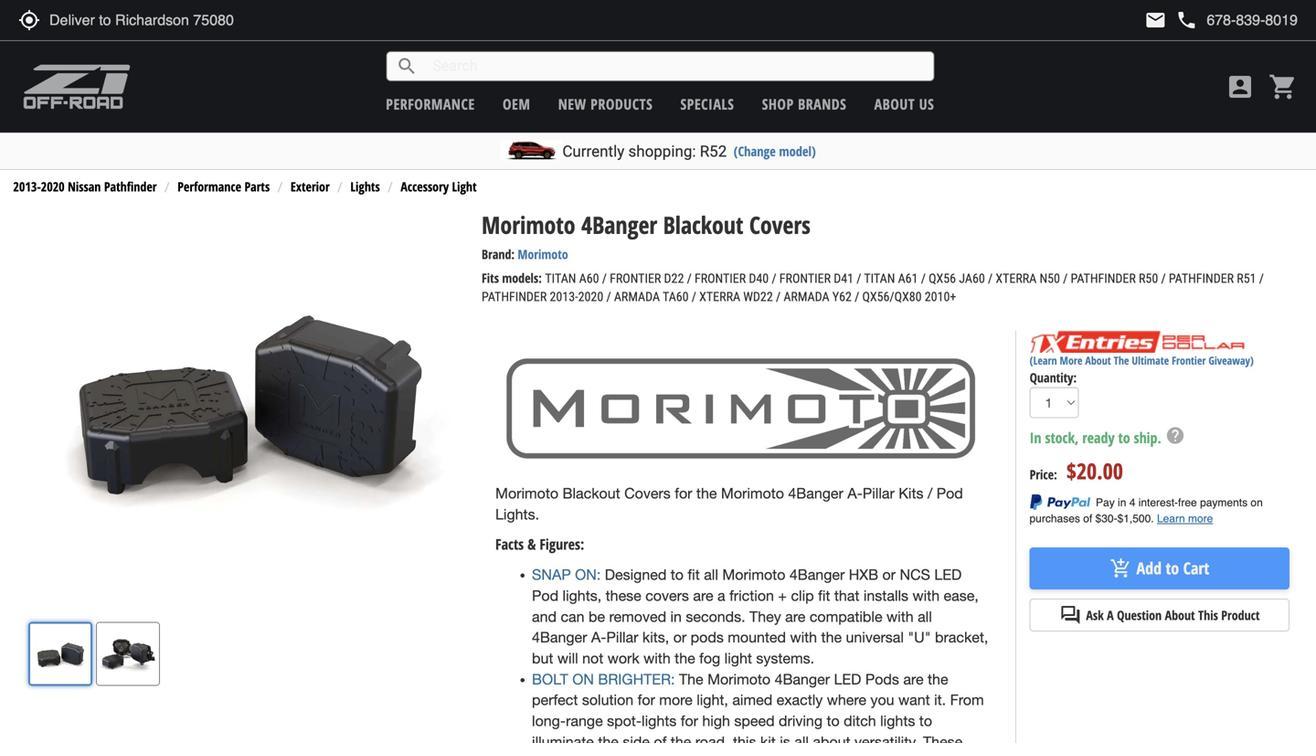 Task type: locate. For each thing, give the bounding box(es) containing it.
2 horizontal spatial pathfinder
[[1169, 271, 1234, 286]]

a60
[[579, 271, 599, 286]]

light
[[724, 650, 752, 667]]

about left this
[[1165, 606, 1195, 624]]

1 horizontal spatial a-
[[847, 485, 863, 502]]

clip
[[791, 587, 814, 604]]

about left us
[[874, 94, 915, 114]]

2 horizontal spatial about
[[1165, 606, 1195, 624]]

/ right r50
[[1161, 271, 1166, 286]]

Search search field
[[418, 52, 933, 80]]

1 vertical spatial pod
[[532, 587, 558, 604]]

fit right the clip
[[818, 587, 830, 604]]

pod
[[937, 485, 963, 502], [532, 587, 558, 604]]

pod up and
[[532, 587, 558, 604]]

titan
[[545, 271, 576, 286], [864, 271, 895, 286]]

models:
[[502, 269, 542, 287]]

is
[[780, 733, 790, 743]]

/ left ta60
[[606, 289, 611, 304]]

2 frontier from the left
[[695, 271, 746, 286]]

light,
[[697, 692, 728, 708]]

2013- down morimoto link at the top left of page
[[550, 289, 578, 304]]

0 vertical spatial blackout
[[663, 208, 743, 241]]

armada
[[614, 289, 660, 304], [784, 289, 829, 304]]

covers up designed
[[624, 485, 671, 502]]

light
[[452, 178, 477, 195]]

perfect
[[532, 692, 578, 708]]

0 vertical spatial fit
[[688, 566, 700, 583]]

of
[[654, 733, 667, 743]]

0 horizontal spatial titan
[[545, 271, 576, 286]]

driving
[[779, 712, 823, 729]]

all up "u"
[[918, 608, 932, 625]]

are inside the morimoto 4banger led pods are the perfect solution for more light, aimed exactly where you want it. from long-range spot-lights for high speed driving to ditch lights to illuminate the side of the road, this kit is all about versatility. th
[[903, 671, 924, 688]]

facts & figures:
[[495, 534, 584, 554]]

1 vertical spatial led
[[834, 671, 861, 688]]

add_shopping_cart add to cart
[[1110, 557, 1209, 580]]

bolt on brighter:
[[532, 671, 679, 688]]

ncs
[[900, 566, 930, 583]]

frontier left d41
[[779, 271, 831, 286]]

xterra left n50
[[996, 271, 1037, 286]]

4banger inside morimoto blackout covers for the morimoto 4banger a-pillar kits / pod lights.
[[788, 485, 843, 502]]

pod right kits at the bottom
[[937, 485, 963, 502]]

all right the is
[[794, 733, 809, 743]]

a
[[717, 587, 725, 604]]

designed to fit all morimoto 4banger hxb or ncs led pod lights, these covers are a friction + clip fit that installs with ease, and can be removed in seconds. they are compatible with all 4banger a-pillar kits, or pods mounted with the universal "u" bracket, but will not work with the fog light systems.
[[532, 566, 988, 667]]

1 vertical spatial 2020
[[578, 289, 603, 304]]

are up want
[[903, 671, 924, 688]]

(learn
[[1030, 353, 1057, 368]]

accessory
[[401, 178, 449, 195]]

about right more
[[1085, 353, 1111, 368]]

0 horizontal spatial or
[[673, 629, 687, 646]]

1 horizontal spatial armada
[[784, 289, 829, 304]]

about
[[874, 94, 915, 114], [1085, 353, 1111, 368], [1165, 606, 1195, 624]]

speed
[[734, 712, 775, 729]]

ultimate
[[1132, 353, 1169, 368]]

exterior link
[[291, 178, 330, 195]]

pillar inside morimoto blackout covers for the morimoto 4banger a-pillar kits / pod lights.
[[863, 485, 895, 502]]

1 horizontal spatial the
[[1114, 353, 1129, 368]]

will
[[557, 650, 578, 667]]

0 vertical spatial 2020
[[41, 178, 65, 195]]

or up the installs in the right of the page
[[882, 566, 896, 583]]

1 horizontal spatial all
[[794, 733, 809, 743]]

1 horizontal spatial fit
[[818, 587, 830, 604]]

with down ncs at the bottom
[[913, 587, 940, 604]]

they
[[749, 608, 781, 625]]

0 vertical spatial covers
[[749, 208, 810, 241]]

aimed
[[732, 692, 772, 708]]

1 vertical spatial fit
[[818, 587, 830, 604]]

/ right d40
[[772, 271, 776, 286]]

mail link
[[1145, 9, 1166, 31]]

fit up covers
[[688, 566, 700, 583]]

z1 motorsports logo image
[[23, 64, 131, 110]]

0 horizontal spatial xterra
[[699, 289, 740, 304]]

seconds.
[[686, 608, 745, 625]]

1 vertical spatial all
[[918, 608, 932, 625]]

2 titan from the left
[[864, 271, 895, 286]]

1 horizontal spatial blackout
[[663, 208, 743, 241]]

1 lights from the left
[[642, 712, 677, 729]]

1 horizontal spatial led
[[934, 566, 962, 583]]

pathfinder left "r51"
[[1169, 271, 1234, 286]]

model)
[[779, 142, 816, 160]]

a- inside designed to fit all morimoto 4banger hxb or ncs led pod lights, these covers are a friction + clip fit that installs with ease, and can be removed in seconds. they are compatible with all 4banger a-pillar kits, or pods mounted with the universal "u" bracket, but will not work with the fog light systems.
[[591, 629, 606, 646]]

1 vertical spatial blackout
[[563, 485, 620, 502]]

2 horizontal spatial are
[[903, 671, 924, 688]]

kits,
[[642, 629, 669, 646]]

pod inside designed to fit all morimoto 4banger hxb or ncs led pod lights, these covers are a friction + clip fit that installs with ease, and can be removed in seconds. they are compatible with all 4banger a-pillar kits, or pods mounted with the universal "u" bracket, but will not work with the fog light systems.
[[532, 587, 558, 604]]

pathfinder left r50
[[1071, 271, 1136, 286]]

0 vertical spatial are
[[693, 587, 713, 604]]

currently
[[562, 142, 624, 160]]

/ right a60
[[602, 271, 607, 286]]

xterra left wd22
[[699, 289, 740, 304]]

pillar left kits at the bottom
[[863, 485, 895, 502]]

fits
[[482, 269, 499, 287]]

accessory light
[[401, 178, 477, 195]]

led up ease,
[[934, 566, 962, 583]]

0 horizontal spatial blackout
[[563, 485, 620, 502]]

a-
[[847, 485, 863, 502], [591, 629, 606, 646]]

armada left y62
[[784, 289, 829, 304]]

to down want
[[919, 712, 932, 729]]

0 vertical spatial led
[[934, 566, 962, 583]]

blackout inside morimoto blackout covers for the morimoto 4banger a-pillar kits / pod lights.
[[563, 485, 620, 502]]

1 horizontal spatial covers
[[749, 208, 810, 241]]

blackout
[[663, 208, 743, 241], [563, 485, 620, 502]]

the left 'ultimate'
[[1114, 353, 1129, 368]]

0 vertical spatial pillar
[[863, 485, 895, 502]]

bracket,
[[935, 629, 988, 646]]

but
[[532, 650, 553, 667]]

(learn more about the ultimate frontier giveaway)
[[1030, 353, 1254, 368]]

+
[[778, 587, 787, 604]]

covers inside morimoto blackout covers for the morimoto 4banger a-pillar kits / pod lights.
[[624, 485, 671, 502]]

all inside the morimoto 4banger led pods are the perfect solution for more light, aimed exactly where you want it. from long-range spot-lights for high speed driving to ditch lights to illuminate the side of the road, this kit is all about versatility. th
[[794, 733, 809, 743]]

1 armada from the left
[[614, 289, 660, 304]]

2 vertical spatial about
[[1165, 606, 1195, 624]]

mounted
[[728, 629, 786, 646]]

for
[[675, 485, 692, 502], [638, 692, 655, 708], [681, 712, 698, 729]]

facts
[[495, 534, 524, 554]]

a- left kits at the bottom
[[847, 485, 863, 502]]

the
[[696, 485, 717, 502], [821, 629, 842, 646], [675, 650, 695, 667], [928, 671, 948, 688], [598, 733, 619, 743], [671, 733, 691, 743]]

lights up of
[[642, 712, 677, 729]]

blackout up the figures:
[[563, 485, 620, 502]]

1 vertical spatial covers
[[624, 485, 671, 502]]

oem
[[503, 94, 530, 114]]

0 horizontal spatial fit
[[688, 566, 700, 583]]

parts
[[244, 178, 270, 195]]

0 horizontal spatial 2013-
[[13, 178, 41, 195]]

0 vertical spatial for
[[675, 485, 692, 502]]

titan up qx56/qx80
[[864, 271, 895, 286]]

to up covers
[[671, 566, 684, 583]]

1 vertical spatial a-
[[591, 629, 606, 646]]

from
[[950, 692, 984, 708]]

0 horizontal spatial lights
[[642, 712, 677, 729]]

/ right kits at the bottom
[[928, 485, 932, 502]]

led inside designed to fit all morimoto 4banger hxb or ncs led pod lights, these covers are a friction + clip fit that installs with ease, and can be removed in seconds. they are compatible with all 4banger a-pillar kits, or pods mounted with the universal "u" bracket, but will not work with the fog light systems.
[[934, 566, 962, 583]]

about inside question_answer ask a question about this product
[[1165, 606, 1195, 624]]

want
[[898, 692, 930, 708]]

2 vertical spatial for
[[681, 712, 698, 729]]

pillar inside designed to fit all morimoto 4banger hxb or ncs led pod lights, these covers are a friction + clip fit that installs with ease, and can be removed in seconds. they are compatible with all 4banger a-pillar kits, or pods mounted with the universal "u" bracket, but will not work with the fog light systems.
[[606, 629, 638, 646]]

shopping_cart link
[[1264, 72, 1298, 101]]

2 vertical spatial all
[[794, 733, 809, 743]]

morimoto inside the morimoto 4banger led pods are the perfect solution for more light, aimed exactly where you want it. from long-range spot-lights for high speed driving to ditch lights to illuminate the side of the road, this kit is all about versatility. th
[[707, 671, 771, 688]]

are down the clip
[[785, 608, 806, 625]]

1 horizontal spatial pillar
[[863, 485, 895, 502]]

accessory light link
[[401, 178, 477, 195]]

versatility.
[[855, 733, 919, 743]]

0 vertical spatial about
[[874, 94, 915, 114]]

1 vertical spatial xterra
[[699, 289, 740, 304]]

lights.
[[495, 506, 539, 523]]

friction
[[729, 587, 774, 604]]

1 vertical spatial are
[[785, 608, 806, 625]]

1 horizontal spatial are
[[785, 608, 806, 625]]

/ right the a61
[[921, 271, 926, 286]]

or down in
[[673, 629, 687, 646]]

1 horizontal spatial frontier
[[695, 271, 746, 286]]

blackout up d22
[[663, 208, 743, 241]]

pillar up work
[[606, 629, 638, 646]]

covers up d40
[[749, 208, 810, 241]]

0 horizontal spatial the
[[679, 671, 703, 688]]

the inside the morimoto 4banger led pods are the perfect solution for more light, aimed exactly where you want it. from long-range spot-lights for high speed driving to ditch lights to illuminate the side of the road, this kit is all about versatility. th
[[679, 671, 703, 688]]

question_answer
[[1060, 604, 1082, 626]]

lights up versatility.
[[880, 712, 915, 729]]

0 horizontal spatial led
[[834, 671, 861, 688]]

compatible
[[810, 608, 882, 625]]

0 horizontal spatial armada
[[614, 289, 660, 304]]

led
[[934, 566, 962, 583], [834, 671, 861, 688]]

1 vertical spatial or
[[673, 629, 687, 646]]

0 horizontal spatial frontier
[[610, 271, 661, 286]]

1 vertical spatial about
[[1085, 353, 1111, 368]]

performance link
[[386, 94, 475, 114]]

0 vertical spatial pod
[[937, 485, 963, 502]]

frontier left d22
[[610, 271, 661, 286]]

0 horizontal spatial about
[[874, 94, 915, 114]]

4banger
[[581, 208, 657, 241], [788, 485, 843, 502], [789, 566, 845, 583], [532, 629, 587, 646], [775, 671, 830, 688]]

to left ship.
[[1118, 428, 1130, 448]]

with
[[913, 587, 940, 604], [887, 608, 914, 625], [790, 629, 817, 646], [643, 650, 671, 667]]

0 vertical spatial xterra
[[996, 271, 1037, 286]]

1 horizontal spatial about
[[1085, 353, 1111, 368]]

1 horizontal spatial 2020
[[578, 289, 603, 304]]

2020 left nissan
[[41, 178, 65, 195]]

2 vertical spatial are
[[903, 671, 924, 688]]

0 horizontal spatial pod
[[532, 587, 558, 604]]

a- down be
[[591, 629, 606, 646]]

the up more
[[679, 671, 703, 688]]

1 horizontal spatial pod
[[937, 485, 963, 502]]

in
[[670, 608, 682, 625]]

side
[[623, 733, 650, 743]]

are left a
[[693, 587, 713, 604]]

0 horizontal spatial pillar
[[606, 629, 638, 646]]

led up where
[[834, 671, 861, 688]]

2013-
[[13, 178, 41, 195], [550, 289, 578, 304]]

morimoto link
[[518, 245, 568, 263]]

titan left a60
[[545, 271, 576, 286]]

2020 down a60
[[578, 289, 603, 304]]

a- inside morimoto blackout covers for the morimoto 4banger a-pillar kits / pod lights.
[[847, 485, 863, 502]]

snap on:
[[532, 566, 601, 583]]

1 vertical spatial for
[[638, 692, 655, 708]]

the
[[1114, 353, 1129, 368], [679, 671, 703, 688]]

0 horizontal spatial covers
[[624, 485, 671, 502]]

1 vertical spatial pillar
[[606, 629, 638, 646]]

a61
[[898, 271, 918, 286]]

covers inside morimoto 4banger blackout covers brand: morimoto
[[749, 208, 810, 241]]

2020
[[41, 178, 65, 195], [578, 289, 603, 304]]

1 horizontal spatial titan
[[864, 271, 895, 286]]

1 vertical spatial the
[[679, 671, 703, 688]]

2 horizontal spatial frontier
[[779, 271, 831, 286]]

work
[[607, 650, 639, 667]]

1 horizontal spatial 2013-
[[550, 289, 578, 304]]

and
[[532, 608, 557, 625]]

pod inside morimoto blackout covers for the morimoto 4banger a-pillar kits / pod lights.
[[937, 485, 963, 502]]

0 horizontal spatial all
[[704, 566, 718, 583]]

/ right ja60
[[988, 271, 993, 286]]

with down the installs in the right of the page
[[887, 608, 914, 625]]

1 horizontal spatial lights
[[880, 712, 915, 729]]

pillar
[[863, 485, 895, 502], [606, 629, 638, 646]]

1 frontier from the left
[[610, 271, 661, 286]]

0 vertical spatial all
[[704, 566, 718, 583]]

1 vertical spatial 2013-
[[550, 289, 578, 304]]

fits models:
[[482, 269, 545, 287]]

pathfinder down fits models:
[[482, 289, 547, 304]]

0 horizontal spatial a-
[[591, 629, 606, 646]]

my_location
[[18, 9, 40, 31]]

/ right d41
[[857, 271, 861, 286]]

r50
[[1139, 271, 1158, 286]]

frontier left d40
[[695, 271, 746, 286]]

ditch
[[844, 712, 876, 729]]

2013- left nissan
[[13, 178, 41, 195]]

1 horizontal spatial or
[[882, 566, 896, 583]]

armada left ta60
[[614, 289, 660, 304]]

0 vertical spatial a-
[[847, 485, 863, 502]]

1 horizontal spatial pathfinder
[[1071, 271, 1136, 286]]

all up a
[[704, 566, 718, 583]]



Task type: vqa. For each thing, say whether or not it's contained in the screenshot.
left Pillar
yes



Task type: describe. For each thing, give the bounding box(es) containing it.
systems.
[[756, 650, 814, 667]]

figures:
[[540, 534, 584, 554]]

in stock, ready to ship. help
[[1030, 426, 1185, 448]]

2 horizontal spatial all
[[918, 608, 932, 625]]

to inside in stock, ready to ship. help
[[1118, 428, 1130, 448]]

4banger inside morimoto 4banger blackout covers brand: morimoto
[[581, 208, 657, 241]]

brands
[[798, 94, 847, 114]]

product
[[1221, 606, 1260, 624]]

ready
[[1082, 428, 1115, 448]]

/ right y62
[[855, 289, 859, 304]]

pods
[[691, 629, 724, 646]]

these
[[606, 587, 641, 604]]

2 lights from the left
[[880, 712, 915, 729]]

performance
[[177, 178, 241, 195]]

brand:
[[482, 245, 515, 263]]

2 armada from the left
[[784, 289, 829, 304]]

qx56/qx80
[[862, 289, 922, 304]]

0 vertical spatial or
[[882, 566, 896, 583]]

/ right wd22
[[776, 289, 781, 304]]

exactly
[[776, 692, 823, 708]]

products
[[591, 94, 653, 114]]

morimoto inside designed to fit all morimoto 4banger hxb or ncs led pod lights, these covers are a friction + clip fit that installs with ease, and can be removed in seconds. they are compatible with all 4banger a-pillar kits, or pods mounted with the universal "u" bracket, but will not work with the fog light systems.
[[722, 566, 785, 583]]

lights
[[350, 178, 380, 195]]

in
[[1030, 428, 1041, 448]]

mail phone
[[1145, 9, 1198, 31]]

to inside designed to fit all morimoto 4banger hxb or ncs led pod lights, these covers are a friction + clip fit that installs with ease, and can be removed in seconds. they are compatible with all 4banger a-pillar kits, or pods mounted with the universal "u" bracket, but will not work with the fog light systems.
[[671, 566, 684, 583]]

oem link
[[503, 94, 530, 114]]

question
[[1117, 606, 1162, 624]]

new products link
[[558, 94, 653, 114]]

to up about
[[827, 712, 840, 729]]

not
[[582, 650, 603, 667]]

3 frontier from the left
[[779, 271, 831, 286]]

shop
[[762, 94, 794, 114]]

qx56
[[929, 271, 956, 286]]

designed
[[605, 566, 667, 583]]

0 horizontal spatial are
[[693, 587, 713, 604]]

installs
[[864, 587, 908, 604]]

(change
[[734, 142, 776, 160]]

&
[[527, 534, 536, 554]]

ask
[[1086, 606, 1104, 624]]

mail
[[1145, 9, 1166, 31]]

1 horizontal spatial xterra
[[996, 271, 1037, 286]]

be
[[589, 608, 605, 625]]

with up systems.
[[790, 629, 817, 646]]

giveaway)
[[1209, 353, 1254, 368]]

kit
[[760, 733, 776, 743]]

2013- inside titan a60 / frontier d22 / frontier d40 / frontier d41 / titan a61 / qx56 ja60 / xterra n50 / pathfinder r50 / pathfinder r51 / pathfinder 2013-2020 / armada ta60 / xterra wd22 / armada y62 / qx56/qx80 2010+
[[550, 289, 578, 304]]

exterior
[[291, 178, 330, 195]]

/ right d22
[[687, 271, 692, 286]]

spot-
[[607, 712, 642, 729]]

shop brands link
[[762, 94, 847, 114]]

range
[[566, 712, 603, 729]]

quantity:
[[1030, 369, 1077, 386]]

ta60
[[663, 289, 689, 304]]

2020 inside titan a60 / frontier d22 / frontier d40 / frontier d41 / titan a61 / qx56 ja60 / xterra n50 / pathfinder r50 / pathfinder r51 / pathfinder 2013-2020 / armada ta60 / xterra wd22 / armada y62 / qx56/qx80 2010+
[[578, 289, 603, 304]]

where
[[827, 692, 866, 708]]

the inside morimoto blackout covers for the morimoto 4banger a-pillar kits / pod lights.
[[696, 485, 717, 502]]

you
[[870, 692, 894, 708]]

about
[[813, 733, 850, 743]]

illuminate
[[532, 733, 594, 743]]

4banger inside the morimoto 4banger led pods are the perfect solution for more light, aimed exactly where you want it. from long-range spot-lights for high speed driving to ditch lights to illuminate the side of the road, this kit is all about versatility. th
[[775, 671, 830, 688]]

/ right "r51"
[[1259, 271, 1264, 286]]

it.
[[934, 692, 946, 708]]

more
[[659, 692, 693, 708]]

ship.
[[1134, 428, 1161, 448]]

price:
[[1030, 466, 1057, 483]]

r51
[[1237, 271, 1256, 286]]

snap
[[532, 566, 571, 583]]

account_box link
[[1221, 72, 1259, 101]]

high
[[702, 712, 730, 729]]

us
[[919, 94, 934, 114]]

this
[[733, 733, 756, 743]]

y62
[[832, 289, 852, 304]]

shop brands
[[762, 94, 847, 114]]

the morimoto 4banger led pods are the perfect solution for more light, aimed exactly where you want it. from long-range spot-lights for high speed driving to ditch lights to illuminate the side of the road, this kit is all about versatility. th
[[532, 671, 984, 743]]

to right add
[[1166, 557, 1179, 580]]

0 horizontal spatial pathfinder
[[482, 289, 547, 304]]

that
[[834, 587, 859, 604]]

performance parts
[[177, 178, 270, 195]]

/ right ta60
[[692, 289, 696, 304]]

ja60
[[959, 271, 985, 286]]

blackout inside morimoto 4banger blackout covers brand: morimoto
[[663, 208, 743, 241]]

question_answer ask a question about this product
[[1060, 604, 1260, 626]]

on:
[[575, 566, 601, 583]]

1 titan from the left
[[545, 271, 576, 286]]

hxb
[[849, 566, 878, 583]]

morimoto blackout covers for the morimoto 4banger a-pillar kits / pod lights.
[[495, 485, 963, 523]]

specials
[[680, 94, 734, 114]]

search
[[396, 55, 418, 77]]

(change model) link
[[734, 142, 816, 160]]

/ inside morimoto blackout covers for the morimoto 4banger a-pillar kits / pod lights.
[[928, 485, 932, 502]]

(learn more about the ultimate frontier giveaway) link
[[1030, 353, 1254, 368]]

2013-2020 nissan pathfinder link
[[13, 178, 157, 195]]

new
[[558, 94, 586, 114]]

d41
[[834, 271, 854, 286]]

r52
[[700, 142, 727, 160]]

2013-2020 nissan pathfinder
[[13, 178, 157, 195]]

can
[[561, 608, 584, 625]]

/ right n50
[[1063, 271, 1068, 286]]

universal
[[846, 629, 904, 646]]

ease,
[[944, 587, 979, 604]]

0 vertical spatial the
[[1114, 353, 1129, 368]]

stock,
[[1045, 428, 1079, 448]]

0 horizontal spatial 2020
[[41, 178, 65, 195]]

led inside the morimoto 4banger led pods are the perfect solution for more light, aimed exactly where you want it. from long-range spot-lights for high speed driving to ditch lights to illuminate the side of the road, this kit is all about versatility. th
[[834, 671, 861, 688]]

0 vertical spatial 2013-
[[13, 178, 41, 195]]

about us
[[874, 94, 934, 114]]

for inside morimoto blackout covers for the morimoto 4banger a-pillar kits / pod lights.
[[675, 485, 692, 502]]

d22
[[664, 271, 684, 286]]

phone
[[1176, 9, 1198, 31]]

d40
[[749, 271, 769, 286]]

with down kits,
[[643, 650, 671, 667]]

performance
[[386, 94, 475, 114]]



